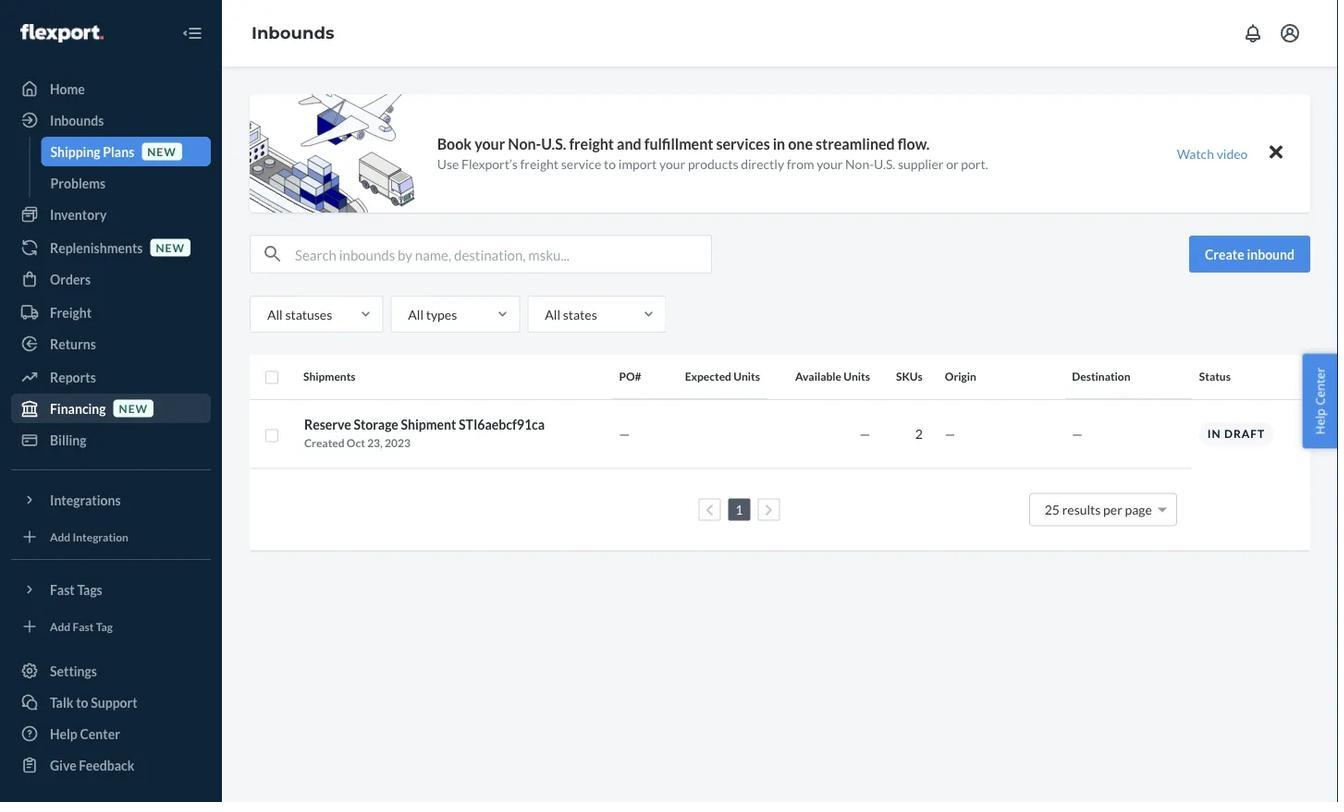 Task type: locate. For each thing, give the bounding box(es) containing it.
center inside button
[[1312, 368, 1329, 406]]

u.s. down streamlined at top right
[[874, 156, 896, 172]]

0 vertical spatial inbounds link
[[252, 23, 334, 43]]

2 vertical spatial new
[[119, 402, 148, 415]]

close image
[[1270, 141, 1283, 163]]

square image
[[265, 371, 279, 385]]

0 horizontal spatial all
[[267, 307, 283, 322]]

orders link
[[11, 265, 211, 294]]

units right available
[[844, 370, 870, 384]]

1 add from the top
[[50, 530, 70, 544]]

tags
[[77, 582, 102, 598]]

all for all types
[[408, 307, 424, 322]]

1 horizontal spatial all
[[408, 307, 424, 322]]

2 units from the left
[[844, 370, 870, 384]]

units
[[734, 370, 760, 384], [844, 370, 870, 384]]

0 horizontal spatial freight
[[520, 156, 559, 172]]

services
[[716, 135, 770, 153]]

add down the fast tags
[[50, 620, 70, 634]]

inbounds link
[[252, 23, 334, 43], [11, 105, 211, 135]]

problems
[[50, 175, 106, 191]]

—
[[619, 426, 630, 442], [860, 426, 870, 442], [945, 426, 956, 442], [1072, 426, 1083, 442]]

flexport logo image
[[20, 24, 103, 43]]

add
[[50, 530, 70, 544], [50, 620, 70, 634]]

1 horizontal spatial freight
[[569, 135, 614, 153]]

1 all from the left
[[267, 307, 283, 322]]

to left import
[[604, 156, 616, 172]]

0 horizontal spatial inbounds
[[50, 112, 104, 128]]

0 vertical spatial inbounds
[[252, 23, 334, 43]]

home link
[[11, 74, 211, 104]]

watch video
[[1177, 146, 1248, 161]]

0 horizontal spatial center
[[80, 727, 120, 742]]

1 horizontal spatial to
[[604, 156, 616, 172]]

help center up give feedback
[[50, 727, 120, 742]]

1 horizontal spatial units
[[844, 370, 870, 384]]

new right plans
[[147, 145, 176, 158]]

0 vertical spatial center
[[1312, 368, 1329, 406]]

new for financing
[[119, 402, 148, 415]]

u.s. up service
[[541, 135, 566, 153]]

fast left tag in the bottom left of the page
[[73, 620, 94, 634]]

new up orders link on the left of page
[[156, 241, 185, 254]]

flow.
[[898, 135, 930, 153]]

center
[[1312, 368, 1329, 406], [80, 727, 120, 742]]

book
[[437, 135, 472, 153]]

1 vertical spatial fast
[[73, 620, 94, 634]]

add integration
[[50, 530, 129, 544]]

1 vertical spatial non-
[[846, 156, 874, 172]]

new down reports link in the left of the page
[[119, 402, 148, 415]]

1 vertical spatial inbounds link
[[11, 105, 211, 135]]

give feedback
[[50, 758, 135, 774]]

billing
[[50, 432, 86, 448]]

non- up flexport's
[[508, 135, 541, 153]]

reserve storage shipment sti6aebcf91ca created oct 23, 2023
[[304, 417, 545, 450]]

— down po#
[[619, 426, 630, 442]]

1 vertical spatial to
[[76, 695, 88, 711]]

0 vertical spatial to
[[604, 156, 616, 172]]

oct
[[347, 437, 365, 450]]

create
[[1205, 247, 1245, 262]]

2023
[[385, 437, 411, 450]]

help up give
[[50, 727, 78, 742]]

per
[[1104, 502, 1123, 518]]

2 all from the left
[[408, 307, 424, 322]]

0 horizontal spatial u.s.
[[541, 135, 566, 153]]

— down "destination"
[[1072, 426, 1083, 442]]

help center right draft
[[1312, 368, 1329, 435]]

2 add from the top
[[50, 620, 70, 634]]

your right from
[[817, 156, 843, 172]]

feedback
[[79, 758, 135, 774]]

freight
[[569, 135, 614, 153], [520, 156, 559, 172]]

1 horizontal spatial your
[[660, 156, 686, 172]]

1 vertical spatial help
[[50, 727, 78, 742]]

new for replenishments
[[156, 241, 185, 254]]

products
[[688, 156, 739, 172]]

supplier
[[898, 156, 944, 172]]

from
[[787, 156, 814, 172]]

add left integration
[[50, 530, 70, 544]]

all left types
[[408, 307, 424, 322]]

your down fulfillment
[[660, 156, 686, 172]]

types
[[426, 307, 457, 322]]

units for expected units
[[734, 370, 760, 384]]

0 horizontal spatial your
[[475, 135, 505, 153]]

1
[[736, 502, 743, 518]]

to right talk
[[76, 695, 88, 711]]

close navigation image
[[181, 22, 204, 44]]

fast
[[50, 582, 75, 598], [73, 620, 94, 634]]

0 vertical spatial help
[[1312, 409, 1329, 435]]

open notifications image
[[1242, 22, 1265, 44]]

Search inbounds by name, destination, msku... text field
[[295, 236, 711, 273]]

freight link
[[11, 298, 211, 327]]

available units
[[796, 370, 870, 384]]

directly
[[741, 156, 785, 172]]

25 results per page option
[[1045, 502, 1152, 518]]

0 horizontal spatial help
[[50, 727, 78, 742]]

returns link
[[11, 329, 211, 359]]

help right draft
[[1312, 409, 1329, 435]]

1 vertical spatial new
[[156, 241, 185, 254]]

1 horizontal spatial center
[[1312, 368, 1329, 406]]

all left statuses
[[267, 307, 283, 322]]

1 horizontal spatial inbounds link
[[252, 23, 334, 43]]

support
[[91, 695, 138, 711]]

0 vertical spatial new
[[147, 145, 176, 158]]

0 vertical spatial fast
[[50, 582, 75, 598]]

0 vertical spatial add
[[50, 530, 70, 544]]

0 horizontal spatial help center
[[50, 727, 120, 742]]

add inside 'link'
[[50, 530, 70, 544]]

status
[[1200, 370, 1231, 384]]

all states
[[545, 307, 597, 322]]

1 horizontal spatial help center
[[1312, 368, 1329, 435]]

0 vertical spatial help center
[[1312, 368, 1329, 435]]

home
[[50, 81, 85, 97]]

fast tags
[[50, 582, 102, 598]]

0 horizontal spatial non-
[[508, 135, 541, 153]]

draft
[[1225, 428, 1266, 441]]

1 units from the left
[[734, 370, 760, 384]]

3 all from the left
[[545, 307, 561, 322]]

po#
[[619, 370, 641, 384]]

— right 2
[[945, 426, 956, 442]]

2 horizontal spatial all
[[545, 307, 561, 322]]

0 vertical spatial non-
[[508, 135, 541, 153]]

1 horizontal spatial u.s.
[[874, 156, 896, 172]]

0 horizontal spatial inbounds link
[[11, 105, 211, 135]]

1 vertical spatial freight
[[520, 156, 559, 172]]

service
[[561, 156, 602, 172]]

all
[[267, 307, 283, 322], [408, 307, 424, 322], [545, 307, 561, 322]]

1 vertical spatial u.s.
[[874, 156, 896, 172]]

0 horizontal spatial units
[[734, 370, 760, 384]]

freight up service
[[569, 135, 614, 153]]

— left 2
[[860, 426, 870, 442]]

integrations
[[50, 493, 121, 508]]

u.s.
[[541, 135, 566, 153], [874, 156, 896, 172]]

reports
[[50, 370, 96, 385]]

fulfillment
[[645, 135, 714, 153]]

talk to support
[[50, 695, 138, 711]]

freight left service
[[520, 156, 559, 172]]

your
[[475, 135, 505, 153], [660, 156, 686, 172], [817, 156, 843, 172]]

states
[[563, 307, 597, 322]]

non- down streamlined at top right
[[846, 156, 874, 172]]

1 vertical spatial add
[[50, 620, 70, 634]]

fast left tags
[[50, 582, 75, 598]]

or
[[946, 156, 959, 172]]

in draft
[[1208, 428, 1266, 441]]

add for add fast tag
[[50, 620, 70, 634]]

help center link
[[11, 720, 211, 749]]

your up flexport's
[[475, 135, 505, 153]]

1 horizontal spatial help
[[1312, 409, 1329, 435]]

units right 'expected'
[[734, 370, 760, 384]]

help
[[1312, 409, 1329, 435], [50, 727, 78, 742]]

flexport's
[[462, 156, 518, 172]]

inbounds
[[252, 23, 334, 43], [50, 112, 104, 128]]

add integration link
[[11, 523, 211, 552]]

integrations button
[[11, 486, 211, 515]]

0 horizontal spatial to
[[76, 695, 88, 711]]

to
[[604, 156, 616, 172], [76, 695, 88, 711]]

2 horizontal spatial your
[[817, 156, 843, 172]]

1 horizontal spatial inbounds
[[252, 23, 334, 43]]

all left states
[[545, 307, 561, 322]]

created
[[304, 437, 345, 450]]



Task type: describe. For each thing, give the bounding box(es) containing it.
sti6aebcf91ca
[[459, 417, 545, 433]]

help center inside button
[[1312, 368, 1329, 435]]

all statuses
[[267, 307, 332, 322]]

4 — from the left
[[1072, 426, 1083, 442]]

chevron right image
[[765, 504, 773, 517]]

add fast tag
[[50, 620, 113, 634]]

help center button
[[1303, 354, 1339, 449]]

inventory link
[[11, 200, 211, 229]]

billing link
[[11, 426, 211, 455]]

problems link
[[41, 168, 211, 198]]

square image
[[265, 429, 279, 444]]

0 vertical spatial freight
[[569, 135, 614, 153]]

0 vertical spatial u.s.
[[541, 135, 566, 153]]

and
[[617, 135, 642, 153]]

shipment
[[401, 417, 456, 433]]

reports link
[[11, 363, 211, 392]]

statuses
[[285, 307, 332, 322]]

in
[[1208, 428, 1222, 441]]

talk
[[50, 695, 74, 711]]

all for all statuses
[[267, 307, 283, 322]]

shipments
[[303, 370, 356, 384]]

reserve
[[304, 417, 351, 433]]

available
[[796, 370, 842, 384]]

help inside button
[[1312, 409, 1329, 435]]

replenishments
[[50, 240, 143, 256]]

video
[[1217, 146, 1248, 161]]

port.
[[961, 156, 989, 172]]

settings
[[50, 664, 97, 679]]

23,
[[367, 437, 383, 450]]

1 vertical spatial help center
[[50, 727, 120, 742]]

tag
[[96, 620, 113, 634]]

watch
[[1177, 146, 1215, 161]]

add fast tag link
[[11, 612, 211, 642]]

inventory
[[50, 207, 107, 222]]

create inbound button
[[1190, 236, 1311, 273]]

25 results per page
[[1045, 502, 1152, 518]]

3 — from the left
[[945, 426, 956, 442]]

all types
[[408, 307, 457, 322]]

to inside button
[[76, 695, 88, 711]]

open account menu image
[[1279, 22, 1302, 44]]

settings link
[[11, 657, 211, 686]]

storage
[[354, 417, 399, 433]]

origin
[[945, 370, 977, 384]]

units for available units
[[844, 370, 870, 384]]

watch video button
[[1165, 140, 1261, 167]]

shipping
[[50, 144, 100, 160]]

orders
[[50, 272, 91, 287]]

streamlined
[[816, 135, 895, 153]]

use
[[437, 156, 459, 172]]

1 horizontal spatial non-
[[846, 156, 874, 172]]

destination
[[1072, 370, 1131, 384]]

fast tags button
[[11, 575, 211, 605]]

expected
[[685, 370, 732, 384]]

results
[[1063, 502, 1101, 518]]

inbound
[[1247, 247, 1295, 262]]

shipping plans
[[50, 144, 134, 160]]

create inbound
[[1205, 247, 1295, 262]]

freight
[[50, 305, 92, 321]]

2
[[915, 426, 923, 442]]

all for all states
[[545, 307, 561, 322]]

2 — from the left
[[860, 426, 870, 442]]

talk to support button
[[11, 688, 211, 718]]

one
[[788, 135, 813, 153]]

give feedback button
[[11, 751, 211, 781]]

give
[[50, 758, 76, 774]]

1 link
[[732, 502, 747, 518]]

new for shipping plans
[[147, 145, 176, 158]]

integration
[[73, 530, 129, 544]]

1 vertical spatial center
[[80, 727, 120, 742]]

chevron left image
[[706, 504, 714, 517]]

1 vertical spatial inbounds
[[50, 112, 104, 128]]

import
[[619, 156, 657, 172]]

plans
[[103, 144, 134, 160]]

fast inside dropdown button
[[50, 582, 75, 598]]

book your non-u.s. freight and fulfillment services in one streamlined flow. use flexport's freight service to import your products directly from your non-u.s. supplier or port.
[[437, 135, 989, 172]]

1 — from the left
[[619, 426, 630, 442]]

skus
[[896, 370, 923, 384]]

25
[[1045, 502, 1060, 518]]

add for add integration
[[50, 530, 70, 544]]

in
[[773, 135, 786, 153]]

to inside book your non-u.s. freight and fulfillment services in one streamlined flow. use flexport's freight service to import your products directly from your non-u.s. supplier or port.
[[604, 156, 616, 172]]

financing
[[50, 401, 106, 417]]

returns
[[50, 336, 96, 352]]

expected units
[[685, 370, 760, 384]]



Task type: vqa. For each thing, say whether or not it's contained in the screenshot.
the top To
yes



